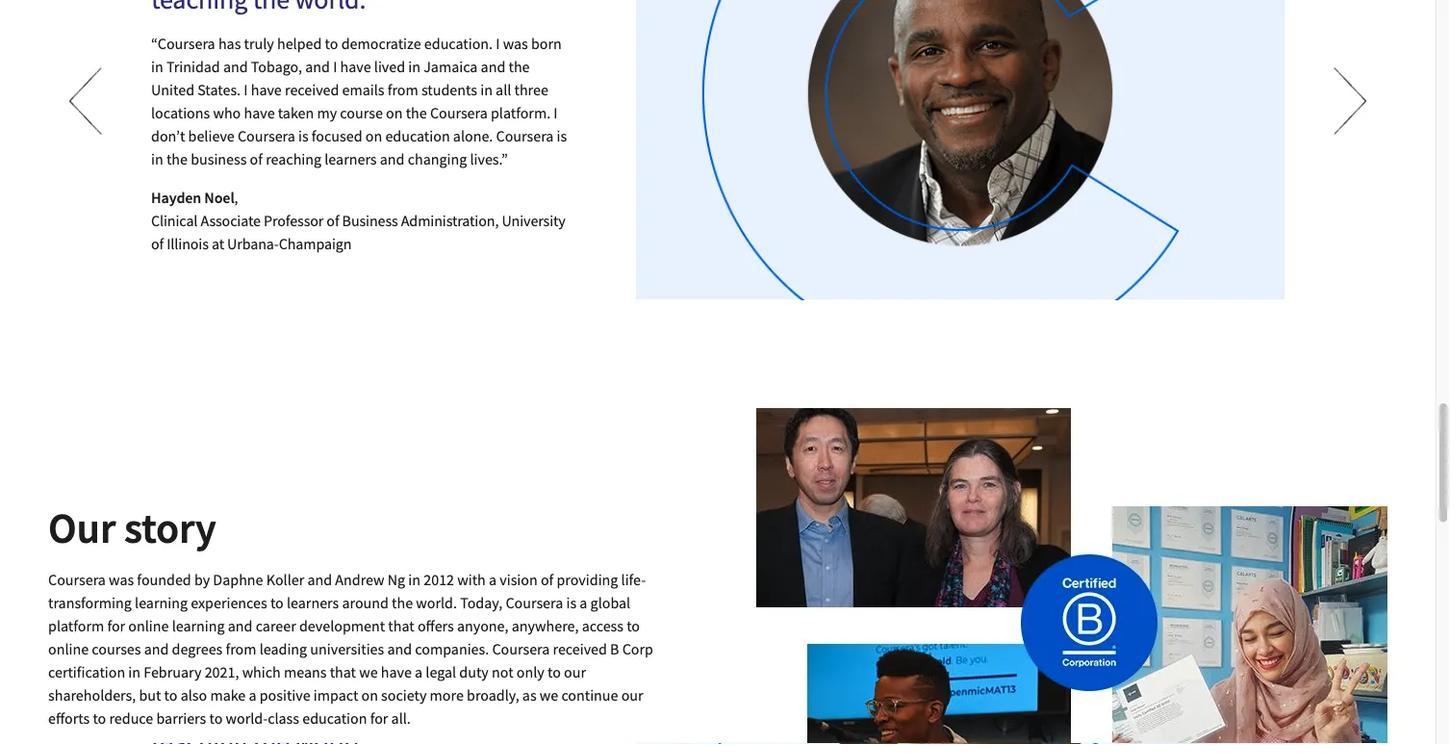 Task type: locate. For each thing, give the bounding box(es) containing it.
a up world-
[[249, 685, 257, 705]]

1 vertical spatial education
[[302, 708, 367, 728]]

right arrow image
[[1308, 61, 1388, 141]]

we right as on the left bottom of page
[[540, 685, 559, 705]]

0 horizontal spatial for
[[107, 616, 125, 635]]

degrees
[[172, 639, 223, 658]]

to
[[325, 34, 338, 53], [270, 593, 284, 612], [627, 616, 640, 635], [548, 662, 561, 681], [164, 685, 178, 705], [93, 708, 106, 728], [209, 708, 223, 728]]

is inside coursera was founded by daphne koller and andrew ng in 2012 with a vision of providing life- transforming learning experiences to learners around the world. today, coursera is a global platform for online learning and career development that offers anyone, anywhere, access to online courses and degrees from leading universities and companies. coursera received b corp certification in february 2021, which means that we have a legal duty not only to our shareholders, but to also make a positive impact on society more broadly, as we continue our efforts to reduce barriers to world-class education for all.
[[567, 593, 577, 612]]

certification
[[48, 662, 125, 681]]

but
[[139, 685, 161, 705]]

which
[[242, 662, 281, 681]]

that down universities
[[330, 662, 356, 681]]

and right the "koller"
[[308, 570, 332, 589]]

education
[[385, 126, 450, 145], [302, 708, 367, 728]]

and down has
[[223, 57, 248, 76]]

0 horizontal spatial received
[[285, 80, 339, 99]]

education up changing
[[385, 126, 450, 145]]

of up champaign on the top left of the page
[[327, 211, 339, 230]]

0 vertical spatial that
[[388, 616, 415, 635]]

0 horizontal spatial online
[[48, 639, 89, 658]]

companies.
[[415, 639, 489, 658]]

learning
[[135, 593, 188, 612], [172, 616, 225, 635]]

0 vertical spatial was
[[503, 34, 528, 53]]

anywhere,
[[512, 616, 579, 635]]

in
[[151, 57, 163, 76], [408, 57, 421, 76], [481, 80, 493, 99], [151, 149, 163, 169], [409, 570, 421, 589], [128, 662, 141, 681]]

for up courses
[[107, 616, 125, 635]]

associate
[[201, 211, 261, 230]]

in up the but
[[128, 662, 141, 681]]

received up my
[[285, 80, 339, 99]]

our right continue
[[622, 685, 644, 705]]

of right vision
[[541, 570, 554, 589]]

illinois
[[167, 234, 209, 253]]

1 horizontal spatial our
[[622, 685, 644, 705]]

in right lived
[[408, 57, 421, 76]]

2021,
[[205, 662, 239, 681]]

was left 'born'
[[503, 34, 528, 53]]

1 horizontal spatial received
[[553, 639, 607, 658]]

helped
[[277, 34, 322, 53]]

0 vertical spatial from
[[388, 80, 419, 99]]

our up continue
[[564, 662, 586, 681]]

professor
[[264, 211, 324, 230]]

is right alone.
[[557, 126, 567, 145]]

that
[[388, 616, 415, 635], [330, 662, 356, 681]]

1 vertical spatial received
[[553, 639, 607, 658]]

have down tobago, at the top of page
[[251, 80, 282, 99]]

learning up degrees
[[172, 616, 225, 635]]

jamaica
[[424, 57, 478, 76]]

0 vertical spatial we
[[359, 662, 378, 681]]

class
[[268, 708, 299, 728]]

0 horizontal spatial education
[[302, 708, 367, 728]]

on right impact
[[362, 685, 378, 705]]

1 horizontal spatial we
[[540, 685, 559, 705]]

2 vertical spatial on
[[362, 685, 378, 705]]

to down the shareholders, at the left bottom of page
[[93, 708, 106, 728]]

leading
[[260, 639, 307, 658]]

believe
[[188, 126, 235, 145]]

in right ng
[[409, 570, 421, 589]]

0 vertical spatial for
[[107, 616, 125, 635]]

lives."
[[470, 149, 508, 169]]

of down clinical
[[151, 234, 164, 253]]

legal
[[426, 662, 457, 681]]

andrew
[[335, 570, 385, 589]]

1 vertical spatial that
[[330, 662, 356, 681]]

all.
[[391, 708, 411, 728]]

i
[[496, 34, 500, 53], [333, 57, 337, 76], [244, 80, 248, 99], [554, 103, 558, 122]]

shareholders,
[[48, 685, 136, 705]]

online up courses
[[128, 616, 169, 635]]

efforts
[[48, 708, 90, 728]]

global
[[591, 593, 631, 612]]

on down "course" at the top left of page
[[366, 126, 382, 145]]

to down make
[[209, 708, 223, 728]]

by
[[194, 570, 210, 589]]

learners down the "koller"
[[287, 593, 339, 612]]

1 vertical spatial learning
[[172, 616, 225, 635]]

0 vertical spatial learners
[[325, 149, 377, 169]]

from up 2021,
[[226, 639, 257, 658]]

and
[[223, 57, 248, 76], [305, 57, 330, 76], [481, 57, 506, 76], [380, 149, 405, 169], [308, 570, 332, 589], [228, 616, 253, 635], [144, 639, 169, 658], [387, 639, 412, 658]]

have right the who
[[244, 103, 275, 122]]

was
[[503, 34, 528, 53], [109, 570, 134, 589]]

was inside "coursera has truly helped to democratize education. i was born in trinidad and tobago, and i have lived in jamaica and the united states. i have received emails from students in all three locations who have taken my course on the coursera platform. i don't believe coursera is focused on education alone. coursera is in the business of reaching learners and changing lives."
[[503, 34, 528, 53]]

from inside "coursera has truly helped to democratize education. i was born in trinidad and tobago, and i have lived in jamaica and the united states. i have received emails from students in all three locations who have taken my course on the coursera platform. i don't believe coursera is focused on education alone. coursera is in the business of reaching learners and changing lives."
[[388, 80, 419, 99]]

1 horizontal spatial from
[[388, 80, 419, 99]]

only
[[517, 662, 545, 681]]

1 horizontal spatial online
[[128, 616, 169, 635]]

1 vertical spatial for
[[370, 708, 388, 728]]

on inside coursera was founded by daphne koller and andrew ng in 2012 with a vision of providing life- transforming learning experiences to learners around the world. today, coursera is a global platform for online learning and career development that offers anyone, anywhere, access to online courses and degrees from leading universities and companies. coursera received b corp certification in february 2021, which means that we have a legal duty not only to our shareholders, but to also make a positive impact on society more broadly, as we continue our efforts to reduce barriers to world-class education for all.
[[362, 685, 378, 705]]

0 horizontal spatial that
[[330, 662, 356, 681]]

1 vertical spatial was
[[109, 570, 134, 589]]

coursera down the students
[[430, 103, 488, 122]]

the
[[509, 57, 530, 76], [406, 103, 427, 122], [166, 149, 188, 169], [392, 593, 413, 612]]

impact
[[314, 685, 358, 705]]

is down taken
[[298, 126, 309, 145]]

development
[[299, 616, 385, 635]]

and up society
[[387, 639, 412, 658]]

of inside "coursera has truly helped to democratize education. i was born in trinidad and tobago, and i have lived in jamaica and the united states. i have received emails from students in all three locations who have taken my course on the coursera platform. i don't believe coursera is focused on education alone. coursera is in the business of reaching learners and changing lives."
[[250, 149, 263, 169]]

the down ng
[[392, 593, 413, 612]]

received
[[285, 80, 339, 99], [553, 639, 607, 658]]

education down impact
[[302, 708, 367, 728]]

to right helped
[[325, 34, 338, 53]]

have up society
[[381, 662, 412, 681]]

states.
[[198, 80, 241, 99]]

1 vertical spatial learners
[[287, 593, 339, 612]]

noel
[[204, 188, 235, 207]]

0 horizontal spatial was
[[109, 570, 134, 589]]

left arrow image
[[48, 61, 128, 141]]

learners down focused
[[325, 149, 377, 169]]

we down universities
[[359, 662, 378, 681]]

0 vertical spatial received
[[285, 80, 339, 99]]

that left offers
[[388, 616, 415, 635]]

trinidad
[[166, 57, 220, 76]]

was up the transforming
[[109, 570, 134, 589]]

received down access
[[553, 639, 607, 658]]

have
[[340, 57, 371, 76], [251, 80, 282, 99], [244, 103, 275, 122], [381, 662, 412, 681]]

of left the reaching
[[250, 149, 263, 169]]

2012
[[424, 570, 454, 589]]

,
[[235, 188, 238, 207]]

for left all.
[[370, 708, 388, 728]]

locations
[[151, 103, 210, 122]]

0 horizontal spatial we
[[359, 662, 378, 681]]

of
[[250, 149, 263, 169], [327, 211, 339, 230], [151, 234, 164, 253], [541, 570, 554, 589]]

in up the united
[[151, 57, 163, 76]]

0 vertical spatial online
[[128, 616, 169, 635]]

learners inside "coursera has truly helped to democratize education. i was born in trinidad and tobago, and i have lived in jamaica and the united states. i have received emails from students in all three locations who have taken my course on the coursera platform. i don't believe coursera is focused on education alone. coursera is in the business of reaching learners and changing lives."
[[325, 149, 377, 169]]

course
[[340, 103, 383, 122]]

1 vertical spatial on
[[366, 126, 382, 145]]

we
[[359, 662, 378, 681], [540, 685, 559, 705]]

is down providing
[[567, 593, 577, 612]]

experiences
[[191, 593, 267, 612]]

"coursera has truly helped to democratize education. i was born in trinidad and tobago, and i have lived in jamaica and the united states. i have received emails from students in all three locations who have taken my course on the coursera platform. i don't believe coursera is focused on education alone. coursera is in the business of reaching learners and changing lives."
[[151, 34, 567, 169]]

1 horizontal spatial was
[[503, 34, 528, 53]]

in left all
[[481, 80, 493, 99]]

learners
[[325, 149, 377, 169], [287, 593, 339, 612]]

from inside coursera was founded by daphne koller and andrew ng in 2012 with a vision of providing life- transforming learning experiences to learners around the world. today, coursera is a global platform for online learning and career development that offers anyone, anywhere, access to online courses and degrees from leading universities and companies. coursera received b corp certification in february 2021, which means that we have a legal duty not only to our shareholders, but to also make a positive impact on society more broadly, as we continue our efforts to reduce barriers to world-class education for all.
[[226, 639, 257, 658]]

is
[[298, 126, 309, 145], [557, 126, 567, 145], [567, 593, 577, 612]]

anyone,
[[457, 616, 509, 635]]

learning down the founded
[[135, 593, 188, 612]]

barriers
[[156, 708, 206, 728]]

learners inside coursera was founded by daphne koller and andrew ng in 2012 with a vision of providing life- transforming learning experiences to learners around the world. today, coursera is a global platform for online learning and career development that offers anyone, anywhere, access to online courses and degrees from leading universities and companies. coursera received b corp certification in february 2021, which means that we have a legal duty not only to our shareholders, but to also make a positive impact on society more broadly, as we continue our efforts to reduce barriers to world-class education for all.
[[287, 593, 339, 612]]

online down platform
[[48, 639, 89, 658]]

lived
[[374, 57, 405, 76]]

administration,
[[401, 211, 499, 230]]

three
[[515, 80, 549, 99]]

business
[[342, 211, 398, 230]]

and up all
[[481, 57, 506, 76]]

born
[[531, 34, 562, 53]]

means
[[284, 662, 327, 681]]

1 horizontal spatial for
[[370, 708, 388, 728]]

0 vertical spatial learning
[[135, 593, 188, 612]]

the down the students
[[406, 103, 427, 122]]

and down helped
[[305, 57, 330, 76]]

with
[[458, 570, 486, 589]]

a
[[489, 570, 497, 589], [580, 593, 588, 612], [415, 662, 423, 681], [249, 685, 257, 705]]

on
[[386, 103, 403, 122], [366, 126, 382, 145], [362, 685, 378, 705]]

1 vertical spatial we
[[540, 685, 559, 705]]

1 horizontal spatial education
[[385, 126, 450, 145]]

daphne
[[213, 570, 263, 589]]

business
[[191, 149, 247, 169]]

have up 'emails'
[[340, 57, 371, 76]]

at
[[212, 234, 224, 253]]

from down lived
[[388, 80, 419, 99]]

0 horizontal spatial from
[[226, 639, 257, 658]]

on right "course" at the top left of page
[[386, 103, 403, 122]]

for
[[107, 616, 125, 635], [370, 708, 388, 728]]

1 vertical spatial from
[[226, 639, 257, 658]]

coursera up anywhere,
[[506, 593, 563, 612]]

0 horizontal spatial our
[[564, 662, 586, 681]]

coursera up the transforming
[[48, 570, 106, 589]]

0 vertical spatial education
[[385, 126, 450, 145]]

champaign
[[279, 234, 352, 253]]



Task type: describe. For each thing, give the bounding box(es) containing it.
hayden noel , clinical associate professor of business administration, university of illinois at urbana-champaign
[[151, 188, 566, 253]]

positive
[[260, 685, 311, 705]]

world.
[[416, 593, 457, 612]]

founded
[[137, 570, 191, 589]]

world-
[[226, 708, 268, 728]]

0 vertical spatial on
[[386, 103, 403, 122]]

career
[[256, 616, 296, 635]]

urbana-
[[227, 234, 279, 253]]

changing
[[408, 149, 467, 169]]

ng
[[388, 570, 405, 589]]

don't
[[151, 126, 185, 145]]

1 vertical spatial online
[[48, 639, 89, 658]]

to right only
[[548, 662, 561, 681]]

and down experiences
[[228, 616, 253, 635]]

a left legal
[[415, 662, 423, 681]]

our story
[[48, 501, 216, 554]]

clinical
[[151, 211, 198, 230]]

"coursera
[[151, 34, 215, 53]]

i right platform. on the top of the page
[[554, 103, 558, 122]]

truly
[[244, 34, 274, 53]]

was inside coursera was founded by daphne koller and andrew ng in 2012 with a vision of providing life- transforming learning experiences to learners around the world. today, coursera is a global platform for online learning and career development that offers anyone, anywhere, access to online courses and degrees from leading universities and companies. coursera received b corp certification in february 2021, which means that we have a legal duty not only to our shareholders, but to also make a positive impact on society more broadly, as we continue our efforts to reduce barriers to world-class education for all.
[[109, 570, 134, 589]]

the inside coursera was founded by daphne koller and andrew ng in 2012 with a vision of providing life- transforming learning experiences to learners around the world. today, coursera is a global platform for online learning and career development that offers anyone, anywhere, access to online courses and degrees from leading universities and companies. coursera received b corp certification in february 2021, which means that we have a legal duty not only to our shareholders, but to also make a positive impact on society more broadly, as we continue our efforts to reduce barriers to world-class education for all.
[[392, 593, 413, 612]]

february
[[144, 662, 202, 681]]

transforming
[[48, 593, 132, 612]]

of inside coursera was founded by daphne koller and andrew ng in 2012 with a vision of providing life- transforming learning experiences to learners around the world. today, coursera is a global platform for online learning and career development that offers anyone, anywhere, access to online courses and degrees from leading universities and companies. coursera received b corp certification in february 2021, which means that we have a legal duty not only to our shareholders, but to also make a positive impact on society more broadly, as we continue our efforts to reduce barriers to world-class education for all.
[[541, 570, 554, 589]]

today,
[[460, 593, 503, 612]]

the down don't
[[166, 149, 188, 169]]

200+ world-class partners image
[[637, 0, 1285, 300]]

hayden
[[151, 188, 201, 207]]

to right the but
[[164, 685, 178, 705]]

have inside coursera was founded by daphne koller and andrew ng in 2012 with a vision of providing life- transforming learning experiences to learners around the world. today, coursera is a global platform for online learning and career development that offers anyone, anywhere, access to online courses and degrees from leading universities and companies. coursera received b corp certification in february 2021, which means that we have a legal duty not only to our shareholders, but to also make a positive impact on society more broadly, as we continue our efforts to reduce barriers to world-class education for all.
[[381, 662, 412, 681]]

coursera up only
[[492, 639, 550, 658]]

reduce
[[109, 708, 153, 728]]

to up corp
[[627, 616, 640, 635]]

i right the education.
[[496, 34, 500, 53]]

my
[[317, 103, 337, 122]]

corp
[[623, 639, 654, 658]]

access
[[582, 616, 624, 635]]

universities
[[310, 639, 384, 658]]

i up my
[[333, 57, 337, 76]]

continue
[[562, 685, 619, 705]]

a down providing
[[580, 593, 588, 612]]

emails
[[342, 80, 385, 99]]

platform
[[48, 616, 104, 635]]

make
[[210, 685, 246, 705]]

duty
[[460, 662, 489, 681]]

all
[[496, 80, 512, 99]]

a right with
[[489, 570, 497, 589]]

and left changing
[[380, 149, 405, 169]]

coursera down platform. on the top of the page
[[496, 126, 554, 145]]

not
[[492, 662, 514, 681]]

1 vertical spatial our
[[622, 685, 644, 705]]

koller
[[266, 570, 304, 589]]

platform.
[[491, 103, 551, 122]]

tobago,
[[251, 57, 302, 76]]

in down don't
[[151, 149, 163, 169]]

who
[[213, 103, 241, 122]]

our story image
[[757, 408, 1388, 744]]

1 horizontal spatial that
[[388, 616, 415, 635]]

the up three
[[509, 57, 530, 76]]

as
[[523, 685, 537, 705]]

to up the career
[[270, 593, 284, 612]]

our
[[48, 501, 116, 554]]

has
[[218, 34, 241, 53]]

around
[[342, 593, 389, 612]]

story
[[124, 501, 216, 554]]

to inside "coursera has truly helped to democratize education. i was born in trinidad and tobago, and i have lived in jamaica and the united states. i have received emails from students in all three locations who have taken my course on the coursera platform. i don't believe coursera is focused on education alone. coursera is in the business of reaching learners and changing lives."
[[325, 34, 338, 53]]

also
[[181, 685, 207, 705]]

life-
[[622, 570, 646, 589]]

b
[[610, 639, 620, 658]]

received inside coursera was founded by daphne koller and andrew ng in 2012 with a vision of providing life- transforming learning experiences to learners around the world. today, coursera is a global platform for online learning and career development that offers anyone, anywhere, access to online courses and degrees from leading universities and companies. coursera received b corp certification in february 2021, which means that we have a legal duty not only to our shareholders, but to also make a positive impact on society more broadly, as we continue our efforts to reduce barriers to world-class education for all.
[[553, 639, 607, 658]]

alone.
[[453, 126, 493, 145]]

coursera up the reaching
[[238, 126, 295, 145]]

education inside "coursera has truly helped to democratize education. i was born in trinidad and tobago, and i have lived in jamaica and the united states. i have received emails from students in all three locations who have taken my course on the coursera platform. i don't believe coursera is focused on education alone. coursera is in the business of reaching learners and changing lives."
[[385, 126, 450, 145]]

democratize
[[341, 34, 421, 53]]

broadly,
[[467, 685, 520, 705]]

providing
[[557, 570, 618, 589]]

reaching
[[266, 149, 322, 169]]

education.
[[424, 34, 493, 53]]

more
[[430, 685, 464, 705]]

university
[[502, 211, 566, 230]]

received inside "coursera has truly helped to democratize education. i was born in trinidad and tobago, and i have lived in jamaica and the united states. i have received emails from students in all three locations who have taken my course on the coursera platform. i don't believe coursera is focused on education alone. coursera is in the business of reaching learners and changing lives."
[[285, 80, 339, 99]]

society
[[381, 685, 427, 705]]

and up february on the left bottom
[[144, 639, 169, 658]]

vision
[[500, 570, 538, 589]]

focused
[[312, 126, 363, 145]]

offers
[[418, 616, 454, 635]]

0 vertical spatial our
[[564, 662, 586, 681]]

courses
[[92, 639, 141, 658]]

united
[[151, 80, 194, 99]]

i right states.
[[244, 80, 248, 99]]

students
[[422, 80, 478, 99]]

education inside coursera was founded by daphne koller and andrew ng in 2012 with a vision of providing life- transforming learning experiences to learners around the world. today, coursera is a global platform for online learning and career development that offers anyone, anywhere, access to online courses and degrees from leading universities and companies. coursera received b corp certification in february 2021, which means that we have a legal duty not only to our shareholders, but to also make a positive impact on society more broadly, as we continue our efforts to reduce barriers to world-class education for all.
[[302, 708, 367, 728]]



Task type: vqa. For each thing, say whether or not it's contained in the screenshot.
our to the left
yes



